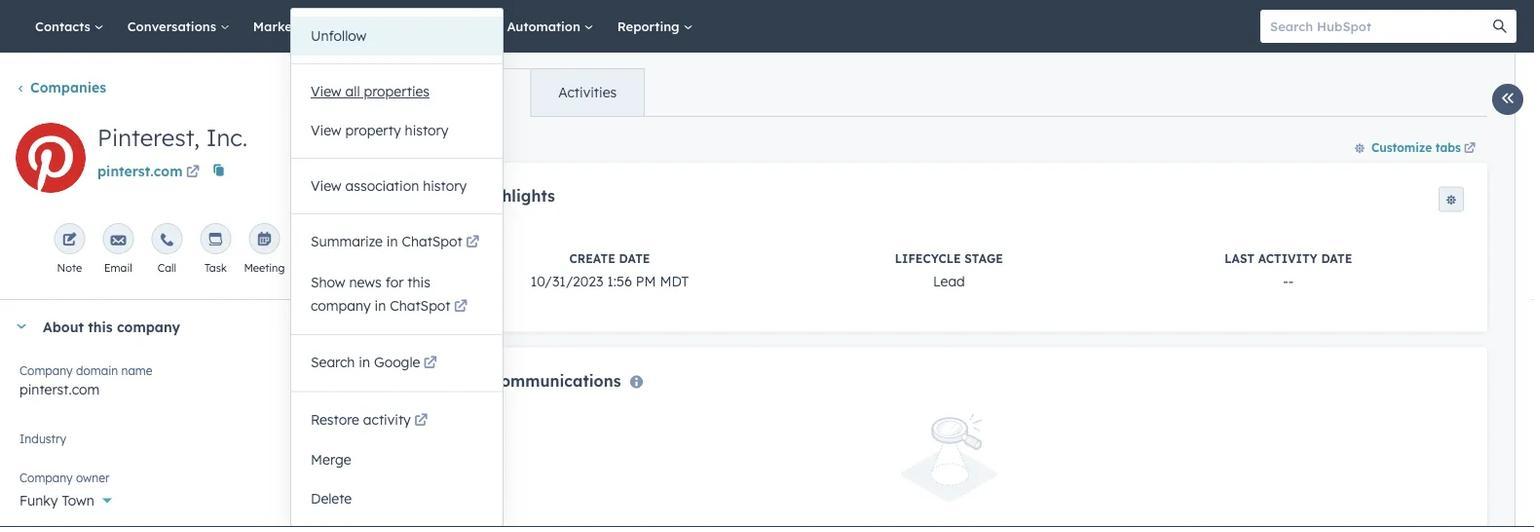 Task type: locate. For each thing, give the bounding box(es) containing it.
tabs
[[1436, 140, 1461, 154]]

-
[[1283, 272, 1289, 289], [1289, 272, 1294, 289]]

0 vertical spatial this
[[407, 273, 430, 290]]

highlights
[[477, 186, 555, 206]]

company
[[19, 363, 73, 377], [19, 470, 73, 485]]

link opens in a new window image for search in google
[[424, 352, 437, 376]]

view left all
[[311, 83, 342, 100]]

merge
[[311, 451, 351, 468]]

2 vertical spatial in
[[359, 354, 370, 371]]

1 company from the top
[[19, 363, 73, 377]]

0 horizontal spatial company
[[117, 318, 180, 335]]

automation
[[507, 18, 584, 34]]

pinterst.com down domain
[[19, 381, 100, 398]]

0 vertical spatial view
[[311, 83, 342, 100]]

view down actions dropdown button
[[311, 122, 342, 139]]

association
[[345, 177, 419, 194]]

1 - from the left
[[1283, 272, 1289, 289]]

email
[[104, 261, 132, 275]]

company for company domain name pinterst.com
[[19, 363, 73, 377]]

in
[[387, 233, 398, 250], [375, 297, 386, 314], [359, 354, 370, 371]]

company inside dropdown button
[[117, 318, 180, 335]]

town
[[62, 492, 94, 509]]

alert
[[434, 413, 1464, 527]]

date inside last activity date --
[[1321, 251, 1352, 265]]

0 vertical spatial company
[[19, 363, 73, 377]]

navigation
[[411, 68, 645, 117]]

0 vertical spatial chatspot
[[402, 233, 462, 250]]

pinterst.com down pinterest,
[[97, 163, 183, 180]]

link opens in a new window image for show news for this company in chatspot link
[[454, 300, 468, 314]]

this right about
[[88, 318, 113, 335]]

unfollow
[[311, 27, 366, 44]]

actions button
[[278, 68, 367, 107]]

view all properties link
[[291, 72, 503, 111]]

customize
[[1371, 140, 1432, 154]]

more
[[300, 261, 326, 275]]

chatspot
[[402, 233, 462, 250], [390, 297, 451, 314]]

link opens in a new window image for search in google link
[[424, 357, 437, 371]]

search button
[[1484, 10, 1517, 43]]

history down view all properties link
[[405, 122, 449, 139]]

link opens in a new window image inside show news for this company in chatspot link
[[454, 295, 468, 319]]

for
[[385, 273, 404, 290]]

in for google
[[359, 354, 370, 371]]

1 horizontal spatial company
[[311, 297, 371, 314]]

inc.
[[206, 123, 248, 152]]

show news for this company in chatspot link
[[291, 263, 503, 326]]

search
[[311, 354, 355, 371]]

3 view from the top
[[311, 177, 342, 194]]

company up name
[[117, 318, 180, 335]]

company up 'funky'
[[19, 470, 73, 485]]

pinterest, inc.
[[97, 123, 248, 152]]

link opens in a new window image for show news for this company in chatspot
[[454, 295, 468, 319]]

recent
[[434, 371, 487, 390]]

company
[[311, 297, 371, 314], [117, 318, 180, 335]]

overview button
[[412, 69, 530, 116]]

1 date from the left
[[619, 251, 650, 265]]

view for view property history
[[311, 122, 342, 139]]

in up for
[[387, 233, 398, 250]]

2 company from the top
[[19, 470, 73, 485]]

1 vertical spatial company
[[19, 470, 73, 485]]

this inside about this company dropdown button
[[88, 318, 113, 335]]

owner
[[76, 470, 110, 485]]

link opens in a new window image
[[186, 161, 200, 185], [186, 166, 200, 180], [466, 231, 480, 255], [466, 236, 480, 250], [454, 300, 468, 314], [424, 357, 437, 371]]

Search HubSpot search field
[[1261, 10, 1499, 43]]

restore activity
[[311, 411, 411, 428]]

0 vertical spatial company
[[311, 297, 371, 314]]

sales
[[354, 18, 390, 34]]

funky town button
[[19, 481, 363, 513]]

conversations link
[[116, 0, 241, 53]]

this
[[407, 273, 430, 290], [88, 318, 113, 335]]

task image
[[208, 233, 223, 248]]

show
[[311, 273, 345, 290]]

about this company
[[43, 318, 180, 335]]

view property history link
[[291, 111, 503, 150]]

link opens in a new window image inside show news for this company in chatspot link
[[454, 300, 468, 314]]

view left association
[[311, 177, 342, 194]]

date up pm
[[619, 251, 650, 265]]

0 vertical spatial history
[[405, 122, 449, 139]]

summarize in chatspot
[[311, 233, 462, 250]]

companies link
[[16, 79, 106, 96]]

history right association
[[423, 177, 467, 194]]

1 horizontal spatial date
[[1321, 251, 1352, 265]]

pm
[[636, 272, 656, 289]]

link opens in a new window image for pinterst.com link
[[186, 166, 200, 180]]

0 horizontal spatial this
[[88, 318, 113, 335]]

companies
[[30, 79, 106, 96]]

1 vertical spatial pinterst.com
[[19, 381, 100, 398]]

history
[[405, 122, 449, 139], [423, 177, 467, 194]]

view all properties
[[311, 83, 430, 100]]

pinterst.com
[[97, 163, 183, 180], [19, 381, 100, 398]]

in inside "show news for this company in chatspot"
[[375, 297, 386, 314]]

1 view from the top
[[311, 83, 342, 100]]

service
[[423, 18, 474, 34]]

chatspot inside "show news for this company in chatspot"
[[390, 297, 451, 314]]

link opens in a new window image inside search in google link
[[424, 357, 437, 371]]

this right for
[[407, 273, 430, 290]]

1 vertical spatial view
[[311, 122, 342, 139]]

restore
[[311, 411, 359, 428]]

1 vertical spatial in
[[375, 297, 386, 314]]

link opens in a new window image inside search in google link
[[424, 352, 437, 376]]

chatspot down for
[[390, 297, 451, 314]]

contacts link
[[23, 0, 116, 53]]

2 view from the top
[[311, 122, 342, 139]]

actions
[[291, 79, 341, 96]]

0 vertical spatial in
[[387, 233, 398, 250]]

property
[[345, 122, 401, 139]]

activity
[[1258, 251, 1318, 265]]

link opens in a new window image
[[454, 295, 468, 319], [424, 352, 437, 376], [414, 409, 428, 433], [414, 414, 428, 428]]

note image
[[62, 233, 77, 248]]

history for view association history
[[423, 177, 467, 194]]

navigation containing overview
[[411, 68, 645, 117]]

1 horizontal spatial this
[[407, 273, 430, 290]]

history for view property history
[[405, 122, 449, 139]]

task
[[204, 261, 227, 275]]

activities
[[558, 84, 617, 101]]

company inside company domain name pinterst.com
[[19, 363, 73, 377]]

1 vertical spatial chatspot
[[390, 297, 451, 314]]

1 vertical spatial this
[[88, 318, 113, 335]]

2 date from the left
[[1321, 251, 1352, 265]]

date
[[619, 251, 650, 265], [1321, 251, 1352, 265]]

1 vertical spatial history
[[423, 177, 467, 194]]

search image
[[1493, 19, 1507, 33]]

2 vertical spatial view
[[311, 177, 342, 194]]

chatspot down "data"
[[402, 233, 462, 250]]

in down for
[[375, 297, 386, 314]]

in right search
[[359, 354, 370, 371]]

date right "activity"
[[1321, 251, 1352, 265]]

1 vertical spatial company
[[117, 318, 180, 335]]

reporting
[[617, 18, 683, 34]]

create
[[569, 251, 615, 265]]

summarize
[[311, 233, 383, 250]]

stage
[[965, 251, 1003, 265]]

company down show
[[311, 297, 371, 314]]

company down about
[[19, 363, 73, 377]]

search in google
[[311, 354, 420, 371]]

0 horizontal spatial date
[[619, 251, 650, 265]]



Task type: describe. For each thing, give the bounding box(es) containing it.
about this company button
[[0, 300, 363, 353]]

view for view association history
[[311, 177, 342, 194]]

unfollow button
[[291, 17, 503, 56]]

delete
[[311, 490, 352, 507]]

conversations
[[127, 18, 220, 34]]

news
[[349, 273, 382, 290]]

all
[[345, 83, 360, 100]]

customize tabs
[[1371, 140, 1461, 154]]

marketing link
[[241, 0, 342, 53]]

10/31/2023
[[531, 272, 603, 289]]

data highlights
[[434, 186, 555, 206]]

google
[[374, 354, 420, 371]]

create date 10/31/2023 1:56 pm mdt
[[531, 251, 689, 289]]

properties
[[364, 83, 430, 100]]

company owner
[[19, 470, 110, 485]]

company inside "show news for this company in chatspot"
[[311, 297, 371, 314]]

call image
[[159, 233, 175, 248]]

sales link
[[342, 0, 412, 53]]

link opens in a new window image for restore activity
[[414, 409, 428, 433]]

company for company owner
[[19, 470, 73, 485]]

domain
[[76, 363, 118, 377]]

view for view all properties
[[311, 83, 342, 100]]

1:56
[[607, 272, 632, 289]]

2 - from the left
[[1289, 272, 1294, 289]]

activities button
[[530, 69, 644, 116]]

service link
[[412, 0, 495, 53]]

customize tabs link
[[1345, 132, 1488, 163]]

name
[[121, 363, 153, 377]]

meeting
[[244, 261, 285, 275]]

search in google link
[[291, 343, 503, 383]]

view association history link
[[291, 167, 503, 206]]

data
[[434, 186, 472, 206]]

mdt
[[660, 272, 689, 289]]

merge button
[[291, 440, 503, 479]]

view property history
[[311, 122, 449, 139]]

call
[[158, 261, 176, 275]]

contacts
[[35, 18, 94, 34]]

more image
[[305, 233, 321, 248]]

view association history
[[311, 177, 467, 194]]

overview
[[439, 84, 503, 101]]

about
[[43, 318, 84, 335]]

last activity date --
[[1225, 251, 1352, 289]]

reporting link
[[606, 0, 705, 53]]

show news for this company in chatspot
[[311, 273, 451, 314]]

0 vertical spatial pinterst.com
[[97, 163, 183, 180]]

lifecycle
[[895, 251, 961, 265]]

in for chatspot
[[387, 233, 398, 250]]

date inside create date 10/31/2023 1:56 pm mdt
[[619, 251, 650, 265]]

note
[[57, 261, 82, 275]]

pinterest,
[[97, 123, 200, 152]]

activity
[[363, 411, 411, 428]]

last
[[1225, 251, 1255, 265]]

meeting image
[[257, 233, 272, 248]]

this inside "show news for this company in chatspot"
[[407, 273, 430, 290]]

automation link
[[495, 0, 606, 53]]

communications
[[492, 371, 621, 390]]

pinterst.com link
[[97, 156, 203, 185]]

funky town
[[19, 492, 94, 509]]

caret image
[[16, 324, 27, 329]]

lifecycle stage lead
[[895, 251, 1003, 289]]

summarize in chatspot link
[[291, 222, 503, 263]]

marketing
[[253, 18, 321, 34]]

industry
[[19, 431, 66, 446]]

edit button
[[16, 123, 86, 200]]

delete button
[[291, 479, 503, 518]]

restore activity link
[[291, 400, 503, 440]]

lead
[[933, 272, 965, 289]]

pinterst.com inside company domain name pinterst.com
[[19, 381, 100, 398]]

link opens in a new window image for summarize in chatspot link
[[466, 236, 480, 250]]

email image
[[110, 233, 126, 248]]

recent communications
[[434, 371, 621, 390]]

company domain name pinterst.com
[[19, 363, 153, 398]]

funky
[[19, 492, 58, 509]]



Task type: vqa. For each thing, say whether or not it's contained in the screenshot.
being
no



